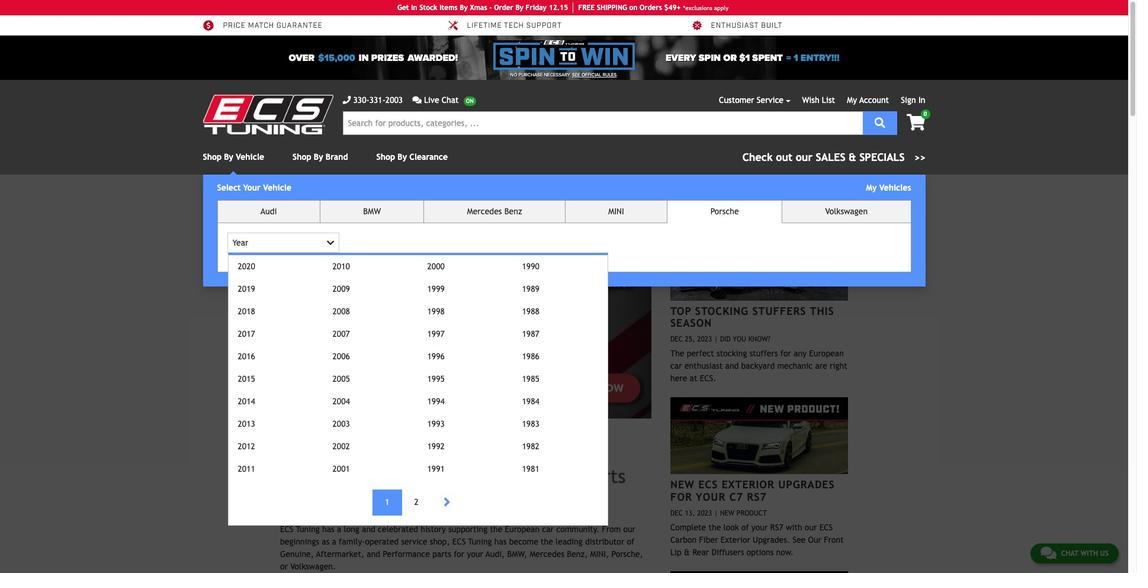 Task type: describe. For each thing, give the bounding box(es) containing it.
| for season
[[715, 336, 718, 344]]

for inside dec 25, 2023 | did you know? the perfect stocking stuffers for any european car enthusiast and backyard mechanic are right here at ecs.
[[781, 349, 792, 359]]

2 vertical spatial and
[[367, 550, 380, 560]]

angle right image
[[444, 496, 451, 510]]

1 vertical spatial and
[[362, 525, 376, 535]]

1983
[[522, 419, 540, 429]]

orders
[[640, 4, 662, 12]]

necessary.
[[544, 72, 571, 78]]

specials
[[860, 151, 905, 164]]

new ecs exterior upgrades for your c7 rs7
[[671, 479, 835, 503]]

destination
[[323, 465, 419, 487]]

sales
[[816, 151, 846, 164]]

search image
[[875, 117, 886, 128]]

live chat
[[424, 95, 459, 105]]

ecs left news
[[728, 203, 752, 219]]

330-331-2003 link
[[343, 94, 403, 107]]

new ecs exterior upgrades for your c7 rs7 image
[[671, 398, 848, 475]]

dec for top stocking stuffers this season
[[671, 336, 683, 344]]

& inside dec 13, 2023 | new product complete the look of your rs7 with our ecs carbon fiber exterior upgrades. see our front lip & rear diffusers options now.
[[684, 548, 690, 557]]

Search text field
[[343, 111, 863, 135]]

parts
[[433, 550, 451, 560]]

genuine,
[[280, 550, 314, 560]]

audi
[[261, 207, 277, 216]]

my account link
[[847, 95, 889, 105]]

new inside new ecs exterior upgrades for your c7 rs7
[[671, 479, 695, 491]]

13,
[[685, 509, 695, 518]]

0
[[924, 111, 928, 117]]

free
[[578, 4, 595, 12]]

0 horizontal spatial has
[[322, 525, 335, 535]]

dec for new ecs exterior upgrades for your c7 rs7
[[671, 509, 683, 518]]

no purchase necessary. see official rules .
[[511, 72, 618, 78]]

by for shop by brand
[[314, 152, 323, 162]]

.
[[617, 72, 618, 78]]

1990
[[522, 262, 540, 271]]

0 vertical spatial tuning
[[296, 525, 320, 535]]

mercedes inside ecs tuning has a long and celebrated history supporting the european car community. from our beginnings as a family-operated service shop, ecs tuning has become the leading distributor of genuine, aftermarket, and performance parts for your audi, bmw, mercedes benz, mini, porsche, or volkswagen.
[[530, 550, 565, 560]]

know?
[[749, 336, 771, 344]]

your destination for european auto parts
[[280, 465, 626, 487]]

customer service button
[[719, 94, 791, 107]]

1 vertical spatial 1
[[385, 498, 390, 507]]

carbon
[[671, 535, 697, 545]]

2018
[[238, 307, 255, 316]]

shop by vehicle link
[[203, 152, 264, 162]]

1 horizontal spatial 2003
[[386, 95, 403, 105]]

year
[[233, 238, 249, 247]]

1 vertical spatial a
[[332, 538, 336, 547]]

generic - ecs holiday sale image
[[280, 203, 652, 419]]

ecs inside dec 13, 2023 | new product complete the look of your rs7 with our ecs carbon fiber exterior upgrades. see our front lip & rear diffusers options now.
[[820, 523, 833, 533]]

prizes
[[371, 52, 404, 64]]

view all
[[816, 209, 843, 215]]

tab list containing audi
[[217, 200, 912, 526]]

history
[[421, 525, 446, 535]]

you
[[733, 336, 747, 344]]

2 link
[[402, 490, 431, 516]]

rs7 inside dec 13, 2023 | new product complete the look of your rs7 with our ecs carbon fiber exterior upgrades. see our front lip & rear diffusers options now.
[[771, 523, 784, 533]]

2008
[[333, 307, 350, 316]]

ecs up beginnings
[[280, 525, 294, 535]]

$49+
[[664, 4, 681, 12]]

enthusiast built
[[280, 499, 375, 515]]

stock
[[420, 4, 438, 12]]

from
[[602, 525, 621, 535]]

2015
[[238, 374, 255, 384]]

in
[[359, 52, 369, 64]]

331-
[[370, 95, 386, 105]]

exterior inside dec 13, 2023 | new product complete the look of your rs7 with our ecs carbon fiber exterior upgrades. see our front lip & rear diffusers options now.
[[721, 535, 751, 545]]

1 horizontal spatial your
[[280, 465, 317, 487]]

enthusiast built link
[[691, 20, 783, 31]]

0 link
[[898, 110, 931, 132]]

$15,000
[[318, 52, 355, 64]]

1992
[[427, 442, 445, 451]]

by left xmas
[[460, 4, 468, 12]]

1987
[[522, 329, 540, 339]]

$1
[[740, 52, 750, 64]]

ecs down supporting
[[453, 538, 466, 547]]

perfect
[[687, 349, 714, 359]]

2 • from the left
[[444, 431, 455, 456]]

benz,
[[567, 550, 588, 560]]

your inside ecs tuning has a long and celebrated history supporting the european car community. from our beginnings as a family-operated service shop, ecs tuning has become the leading distributor of genuine, aftermarket, and performance parts for your audi, bmw, mercedes benz, mini, porsche, or volkswagen.
[[467, 550, 483, 560]]

bmw,
[[507, 550, 527, 560]]

price match guarantee link
[[203, 20, 323, 31]]

0 horizontal spatial the
[[490, 525, 503, 535]]

2010
[[333, 262, 350, 271]]

mercedes benz
[[467, 207, 522, 216]]

enthusiast for enthusiast built
[[280, 499, 343, 515]]

1 horizontal spatial a
[[337, 525, 341, 535]]

2
[[414, 498, 419, 507]]

built
[[347, 499, 375, 515]]

for inside ecs tuning has a long and celebrated history supporting the european car community. from our beginnings as a family-operated service shop, ecs tuning has become the leading distributor of genuine, aftermarket, and performance parts for your audi, bmw, mercedes benz, mini, porsche, or volkswagen.
[[454, 550, 465, 560]]

service
[[757, 95, 784, 105]]

or inside ecs tuning has a long and celebrated history supporting the european car community. from our beginnings as a family-operated service shop, ecs tuning has become the leading distributor of genuine, aftermarket, and performance parts for your audi, bmw, mercedes benz, mini, porsche, or volkswagen.
[[280, 563, 288, 572]]

over $15,000 in prizes
[[289, 52, 404, 64]]

chat with us link
[[1031, 544, 1119, 564]]

1993
[[427, 419, 445, 429]]

my vehicles link
[[867, 183, 912, 193]]

2011
[[238, 464, 255, 474]]

• •
[[433, 431, 455, 456]]

ping
[[612, 4, 627, 12]]

new inside dec 13, 2023 | new product complete the look of your rs7 with our ecs carbon fiber exterior upgrades. see our front lip & rear diffusers options now.
[[720, 509, 735, 518]]

leading
[[556, 538, 583, 547]]

shop by vehicle
[[203, 152, 264, 162]]

ecs tuning 'spin to win' contest logo image
[[494, 40, 635, 70]]

rules
[[603, 72, 617, 78]]

family-
[[339, 538, 365, 547]]

| for for
[[715, 509, 718, 518]]

become
[[509, 538, 538, 547]]

ecs tuning image
[[203, 95, 333, 134]]

my vehicles
[[867, 183, 912, 193]]

european inside dec 25, 2023 | did you know? the perfect stocking stuffers for any european car enthusiast and backyard mechanic are right here at ecs.
[[810, 349, 844, 359]]

wish list link
[[803, 95, 835, 105]]

0 vertical spatial 1
[[794, 52, 799, 64]]

did
[[720, 336, 731, 344]]

get in stock items by xmas - order by friday 12.15
[[397, 4, 568, 12]]

vehicle for shop by vehicle
[[236, 152, 264, 162]]

vehicle for select your vehicle
[[263, 183, 292, 193]]

clearance
[[410, 152, 448, 162]]

rs7 inside new ecs exterior upgrades for your c7 rs7
[[747, 491, 767, 503]]

25,
[[685, 336, 695, 344]]

2016
[[238, 352, 255, 361]]

our inside dec 13, 2023 | new product complete the look of your rs7 with our ecs carbon fiber exterior upgrades. see our front lip & rear diffusers options now.
[[805, 523, 817, 533]]

12.15
[[549, 4, 568, 12]]

see inside dec 13, 2023 | new product complete the look of your rs7 with our ecs carbon fiber exterior upgrades. see our front lip & rear diffusers options now.
[[793, 535, 806, 545]]

the
[[671, 349, 685, 359]]

2005
[[333, 374, 350, 384]]

ecs news
[[728, 203, 791, 219]]

2000
[[427, 262, 445, 271]]

your inside new ecs exterior upgrades for your c7 rs7
[[696, 491, 726, 503]]

2020
[[238, 262, 255, 271]]

top
[[671, 305, 692, 317]]

enthusiast for enthusiast built
[[711, 21, 759, 30]]



Task type: vqa. For each thing, say whether or not it's contained in the screenshot.
the one for Top Mods for your BMW F87 M2 N55
no



Task type: locate. For each thing, give the bounding box(es) containing it.
in for sign
[[919, 95, 926, 105]]

for left "any"
[[781, 349, 792, 359]]

2 | from the top
[[715, 509, 718, 518]]

1 right =
[[794, 52, 799, 64]]

1 vertical spatial new
[[720, 509, 735, 518]]

shop up select
[[203, 152, 222, 162]]

on
[[630, 4, 638, 12]]

1 vertical spatial mercedes
[[530, 550, 565, 560]]

2023 right 25,
[[697, 336, 712, 344]]

1 horizontal spatial of
[[742, 523, 749, 533]]

mercedes inside tab list
[[467, 207, 502, 216]]

your up enthusiast built
[[280, 465, 317, 487]]

1 2023 from the top
[[697, 336, 712, 344]]

european down 1982
[[455, 465, 534, 487]]

1 horizontal spatial our
[[805, 523, 817, 533]]

3 shop from the left
[[377, 152, 395, 162]]

0 horizontal spatial mercedes
[[467, 207, 502, 216]]

your inside dec 13, 2023 | new product complete the look of your rs7 with our ecs carbon fiber exterior upgrades. see our front lip & rear diffusers options now.
[[752, 523, 768, 533]]

chat with us
[[1062, 550, 1109, 558]]

2 horizontal spatial your
[[696, 491, 726, 503]]

0 vertical spatial in
[[411, 4, 417, 12]]

shop for shop by brand
[[293, 152, 311, 162]]

0 vertical spatial has
[[322, 525, 335, 535]]

in right sign
[[919, 95, 926, 105]]

0 vertical spatial dec
[[671, 336, 683, 344]]

1 vertical spatial of
[[627, 538, 635, 547]]

sales & specials link
[[743, 149, 926, 165]]

0 vertical spatial 2003
[[386, 95, 403, 105]]

your right select
[[243, 183, 261, 193]]

rs7 up upgrades.
[[771, 523, 784, 533]]

1 vertical spatial |
[[715, 509, 718, 518]]

product
[[737, 509, 767, 518]]

vehicle up select your vehicle
[[236, 152, 264, 162]]

our right 'from'
[[624, 525, 636, 535]]

or down genuine,
[[280, 563, 288, 572]]

spent
[[753, 52, 783, 64]]

1 horizontal spatial mercedes
[[530, 550, 565, 560]]

and down "stocking"
[[726, 362, 739, 371]]

shop for shop by vehicle
[[203, 152, 222, 162]]

match
[[248, 21, 274, 30]]

apply
[[714, 4, 729, 11]]

by for shop by clearance
[[398, 152, 407, 162]]

dec left 25,
[[671, 336, 683, 344]]

2001
[[333, 464, 350, 474]]

lip
[[671, 548, 682, 557]]

live chat link
[[413, 94, 476, 107]]

1 vertical spatial with
[[1081, 550, 1099, 558]]

lifetime tech support link
[[447, 20, 562, 31]]

sign
[[901, 95, 916, 105]]

1 horizontal spatial for
[[454, 550, 465, 560]]

1 vertical spatial for
[[425, 465, 449, 487]]

1 vertical spatial european
[[455, 465, 534, 487]]

0 horizontal spatial shop
[[203, 152, 222, 162]]

in
[[411, 4, 417, 12], [919, 95, 926, 105]]

2004
[[333, 397, 350, 406]]

0 horizontal spatial my
[[847, 95, 857, 105]]

has up audi,
[[495, 538, 507, 547]]

1999
[[427, 284, 445, 294]]

shop left brand
[[293, 152, 311, 162]]

0 horizontal spatial or
[[280, 563, 288, 572]]

of
[[742, 523, 749, 533], [627, 538, 635, 547]]

0 horizontal spatial of
[[627, 538, 635, 547]]

2007
[[333, 329, 350, 339]]

shop by clearance link
[[377, 152, 448, 162]]

ecs inside new ecs exterior upgrades for your c7 rs7
[[699, 479, 718, 491]]

0 vertical spatial for
[[781, 349, 792, 359]]

0 vertical spatial chat
[[442, 95, 459, 105]]

2 2023 from the top
[[697, 509, 712, 518]]

& right 'lip'
[[684, 548, 690, 557]]

1988
[[522, 307, 540, 316]]

| inside dec 13, 2023 | new product complete the look of your rs7 with our ecs carbon fiber exterior upgrades. see our front lip & rear diffusers options now.
[[715, 509, 718, 518]]

volkswagen.
[[290, 563, 336, 572]]

by left clearance
[[398, 152, 407, 162]]

ecs up front
[[820, 523, 833, 533]]

1 dec from the top
[[671, 336, 683, 344]]

car inside ecs tuning has a long and celebrated history supporting the european car community. from our beginnings as a family-operated service shop, ecs tuning has become the leading distributor of genuine, aftermarket, and performance parts for your audi, bmw, mercedes benz, mini, porsche, or volkswagen.
[[542, 525, 554, 535]]

1 vertical spatial chat
[[1062, 550, 1079, 558]]

our
[[805, 523, 817, 533], [624, 525, 636, 535]]

has up as
[[322, 525, 335, 535]]

wish list
[[803, 95, 835, 105]]

a left long
[[337, 525, 341, 535]]

dec inside dec 25, 2023 | did you know? the perfect stocking stuffers for any european car enthusiast and backyard mechanic are right here at ecs.
[[671, 336, 683, 344]]

1 vertical spatial my
[[867, 183, 877, 193]]

1 vertical spatial enthusiast
[[280, 499, 343, 515]]

1 • from the left
[[433, 431, 444, 456]]

select
[[217, 183, 241, 193]]

1991
[[427, 464, 445, 474]]

car left 'community.'
[[542, 525, 554, 535]]

1 horizontal spatial in
[[919, 95, 926, 105]]

ecs.
[[700, 374, 717, 383]]

my account
[[847, 95, 889, 105]]

0 vertical spatial with
[[786, 523, 803, 533]]

community.
[[556, 525, 600, 535]]

see left official
[[572, 72, 581, 78]]

2023 inside dec 25, 2023 | did you know? the perfect stocking stuffers for any european car enthusiast and backyard mechanic are right here at ecs.
[[697, 336, 712, 344]]

ecs right for
[[699, 479, 718, 491]]

0 vertical spatial |
[[715, 336, 718, 344]]

mercedes down leading
[[530, 550, 565, 560]]

for right the parts
[[454, 550, 465, 560]]

our up our
[[805, 523, 817, 533]]

european up are
[[810, 349, 844, 359]]

0 vertical spatial rs7
[[747, 491, 767, 503]]

car inside dec 25, 2023 | did you know? the perfect stocking stuffers for any european car enthusiast and backyard mechanic are right here at ecs.
[[671, 362, 682, 371]]

2003 left the comments icon
[[386, 95, 403, 105]]

exterior down look
[[721, 535, 751, 545]]

by
[[460, 4, 468, 12], [516, 4, 524, 12], [224, 152, 233, 162], [314, 152, 323, 162], [398, 152, 407, 162]]

of inside dec 13, 2023 | new product complete the look of your rs7 with our ecs carbon fiber exterior upgrades. see our front lip & rear diffusers options now.
[[742, 523, 749, 533]]

top stocking stuffers this season
[[671, 305, 835, 329]]

0 horizontal spatial enthusiast
[[280, 499, 343, 515]]

0 vertical spatial european
[[810, 349, 844, 359]]

1 vertical spatial in
[[919, 95, 926, 105]]

tuning down supporting
[[468, 538, 492, 547]]

chat right live
[[442, 95, 459, 105]]

0 vertical spatial your
[[243, 183, 261, 193]]

shop for shop by clearance
[[377, 152, 395, 162]]

0 horizontal spatial tuning
[[296, 525, 320, 535]]

sales & specials
[[816, 151, 905, 164]]

rs7 up product
[[747, 491, 767, 503]]

1 horizontal spatial &
[[849, 151, 857, 164]]

2019
[[238, 284, 255, 294]]

1 shop from the left
[[203, 152, 222, 162]]

0 vertical spatial 2023
[[697, 336, 712, 344]]

european up the become
[[505, 525, 540, 535]]

1 horizontal spatial tuning
[[468, 538, 492, 547]]

look
[[724, 523, 739, 533]]

1 horizontal spatial or
[[724, 52, 737, 64]]

my left the account
[[847, 95, 857, 105]]

ship
[[597, 4, 612, 12]]

1 vertical spatial vehicle
[[263, 183, 292, 193]]

0 vertical spatial or
[[724, 52, 737, 64]]

stocking
[[696, 305, 749, 317]]

your left c7
[[696, 491, 726, 503]]

my for my account
[[847, 95, 857, 105]]

phone image
[[343, 96, 351, 104]]

guarantee
[[277, 21, 323, 30]]

stuffers
[[750, 349, 778, 359]]

0 horizontal spatial see
[[572, 72, 581, 78]]

tuning up beginnings
[[296, 525, 320, 535]]

0 vertical spatial car
[[671, 362, 682, 371]]

1981
[[522, 464, 540, 474]]

1 horizontal spatial my
[[867, 183, 877, 193]]

see
[[572, 72, 581, 78], [793, 535, 806, 545]]

1 right built
[[385, 498, 390, 507]]

2 horizontal spatial the
[[709, 523, 721, 533]]

exterior
[[722, 479, 775, 491], [721, 535, 751, 545]]

comments image
[[413, 96, 422, 104]]

2 dec from the top
[[671, 509, 683, 518]]

a right as
[[332, 538, 336, 547]]

select your vehicle
[[217, 183, 292, 193]]

bmw
[[363, 207, 381, 216]]

shop by brand
[[293, 152, 348, 162]]

1 horizontal spatial chat
[[1062, 550, 1079, 558]]

0 vertical spatial a
[[337, 525, 341, 535]]

1 horizontal spatial enthusiast
[[711, 21, 759, 30]]

0 vertical spatial and
[[726, 362, 739, 371]]

by right order
[[516, 4, 524, 12]]

1 | from the top
[[715, 336, 718, 344]]

1 vertical spatial rs7
[[771, 523, 784, 533]]

1 horizontal spatial shop
[[293, 152, 311, 162]]

1 vertical spatial tuning
[[468, 538, 492, 547]]

2009
[[333, 284, 350, 294]]

the
[[709, 523, 721, 533], [490, 525, 503, 535], [541, 538, 553, 547]]

2 horizontal spatial for
[[781, 349, 792, 359]]

2 horizontal spatial shop
[[377, 152, 395, 162]]

friday
[[526, 4, 547, 12]]

the left leading
[[541, 538, 553, 547]]

0 vertical spatial mercedes
[[467, 207, 502, 216]]

mercedes left benz
[[467, 207, 502, 216]]

1 horizontal spatial the
[[541, 538, 553, 547]]

of right look
[[742, 523, 749, 533]]

are
[[816, 362, 828, 371]]

car down the
[[671, 362, 682, 371]]

dec inside dec 13, 2023 | new product complete the look of your rs7 with our ecs carbon fiber exterior upgrades. see our front lip & rear diffusers options now.
[[671, 509, 683, 518]]

0 horizontal spatial chat
[[442, 95, 459, 105]]

list
[[822, 95, 835, 105]]

2023 inside dec 13, 2023 | new product complete the look of your rs7 with our ecs carbon fiber exterior upgrades. see our front lip & rear diffusers options now.
[[697, 509, 712, 518]]

porsche,
[[612, 550, 643, 560]]

every spin or $1 spent = 1 entry!!!
[[666, 52, 840, 64]]

2 vertical spatial european
[[505, 525, 540, 535]]

my left vehicles
[[867, 183, 877, 193]]

0 horizontal spatial your
[[243, 183, 261, 193]]

1984
[[522, 397, 540, 406]]

=
[[787, 52, 792, 64]]

shop left clearance
[[377, 152, 395, 162]]

| left did
[[715, 336, 718, 344]]

0 horizontal spatial our
[[624, 525, 636, 535]]

tab list
[[217, 200, 912, 526]]

for
[[671, 491, 693, 503]]

1989
[[522, 284, 540, 294]]

1 horizontal spatial rs7
[[771, 523, 784, 533]]

enthusiast built
[[711, 21, 783, 30]]

mini,
[[590, 550, 609, 560]]

& right sales at the right top of the page
[[849, 151, 857, 164]]

0 horizontal spatial your
[[467, 550, 483, 560]]

2003 down the 2004 on the bottom left of page
[[333, 419, 350, 429]]

options
[[747, 548, 774, 557]]

0 horizontal spatial in
[[411, 4, 417, 12]]

by left brand
[[314, 152, 323, 162]]

enthusiast up beginnings
[[280, 499, 343, 515]]

and down operated
[[367, 550, 380, 560]]

2023 right 13,
[[697, 509, 712, 518]]

0 vertical spatial exterior
[[722, 479, 775, 491]]

in right 'get' on the top
[[411, 4, 417, 12]]

0 horizontal spatial 1
[[385, 498, 390, 507]]

the up fiber
[[709, 523, 721, 533]]

the up audi,
[[490, 525, 503, 535]]

•
[[433, 431, 444, 456], [444, 431, 455, 456]]

1 vertical spatial see
[[793, 535, 806, 545]]

0 horizontal spatial car
[[542, 525, 554, 535]]

and right long
[[362, 525, 376, 535]]

0 vertical spatial my
[[847, 95, 857, 105]]

2014
[[238, 397, 255, 406]]

in for get
[[411, 4, 417, 12]]

your
[[243, 183, 261, 193], [280, 465, 317, 487], [696, 491, 726, 503]]

1 vertical spatial or
[[280, 563, 288, 572]]

my for my vehicles
[[867, 183, 877, 193]]

0 horizontal spatial &
[[684, 548, 690, 557]]

your down product
[[752, 523, 768, 533]]

no
[[511, 72, 518, 78]]

dec 25, 2023 | did you know? the perfect stocking stuffers for any european car enthusiast and backyard mechanic are right here at ecs.
[[671, 336, 848, 383]]

exterior inside new ecs exterior upgrades for your c7 rs7
[[722, 479, 775, 491]]

by for shop by vehicle
[[224, 152, 233, 162]]

1 horizontal spatial car
[[671, 362, 682, 371]]

your left audi,
[[467, 550, 483, 560]]

for up 'angle right' icon
[[425, 465, 449, 487]]

free ship ping on orders $49+ *exclusions apply
[[578, 4, 729, 12]]

the inside dec 13, 2023 | new product complete the look of your rs7 with our ecs carbon fiber exterior upgrades. see our front lip & rear diffusers options now.
[[709, 523, 721, 533]]

complete
[[671, 523, 706, 533]]

price
[[223, 21, 246, 30]]

1 vertical spatial 2023
[[697, 509, 712, 518]]

330-
[[353, 95, 370, 105]]

1 vertical spatial your
[[280, 465, 317, 487]]

0 vertical spatial enthusiast
[[711, 21, 759, 30]]

entry!!!
[[801, 52, 840, 64]]

1 horizontal spatial 1
[[794, 52, 799, 64]]

1 vertical spatial exterior
[[721, 535, 751, 545]]

new
[[671, 479, 695, 491], [720, 509, 735, 518]]

top stocking stuffers this season image
[[671, 224, 848, 301]]

new up 13,
[[671, 479, 695, 491]]

0 horizontal spatial for
[[425, 465, 449, 487]]

now.
[[776, 548, 794, 557]]

1 horizontal spatial with
[[1081, 550, 1099, 558]]

of up porsche, at bottom right
[[627, 538, 635, 547]]

with left 'us'
[[1081, 550, 1099, 558]]

2023 for season
[[697, 336, 712, 344]]

new ecs b9 rs5 3.0t valved exhaust system image
[[671, 572, 848, 574]]

c7
[[730, 491, 744, 503]]

1 vertical spatial &
[[684, 548, 690, 557]]

2 vertical spatial for
[[454, 550, 465, 560]]

1997
[[427, 329, 445, 339]]

exterior up product
[[722, 479, 775, 491]]

of inside ecs tuning has a long and celebrated history supporting the european car community. from our beginnings as a family-operated service shop, ecs tuning has become the leading distributor of genuine, aftermarket, and performance parts for your audi, bmw, mercedes benz, mini, porsche, or volkswagen.
[[627, 538, 635, 547]]

by up select
[[224, 152, 233, 162]]

1996
[[427, 352, 445, 361]]

0 vertical spatial your
[[752, 523, 768, 533]]

with up upgrades.
[[786, 523, 803, 533]]

1 vertical spatial car
[[542, 525, 554, 535]]

or left $1
[[724, 52, 737, 64]]

new up look
[[720, 509, 735, 518]]

celebrated
[[378, 525, 418, 535]]

get
[[397, 4, 409, 12]]

0 horizontal spatial 2003
[[333, 419, 350, 429]]

enthusiast down apply
[[711, 21, 759, 30]]

1 horizontal spatial new
[[720, 509, 735, 518]]

0 horizontal spatial a
[[332, 538, 336, 547]]

as
[[322, 538, 330, 547]]

1 horizontal spatial your
[[752, 523, 768, 533]]

2 shop from the left
[[293, 152, 311, 162]]

0 vertical spatial see
[[572, 72, 581, 78]]

2003
[[386, 95, 403, 105], [333, 419, 350, 429]]

| inside dec 25, 2023 | did you know? the perfect stocking stuffers for any european car enthusiast and backyard mechanic are right here at ecs.
[[715, 336, 718, 344]]

dec
[[671, 336, 683, 344], [671, 509, 683, 518]]

our inside ecs tuning has a long and celebrated history supporting the european car community. from our beginnings as a family-operated service shop, ecs tuning has become the leading distributor of genuine, aftermarket, and performance parts for your audi, bmw, mercedes benz, mini, porsche, or volkswagen.
[[624, 525, 636, 535]]

dec left 13,
[[671, 509, 683, 518]]

with inside dec 13, 2023 | new product complete the look of your rs7 with our ecs carbon fiber exterior upgrades. see our front lip & rear diffusers options now.
[[786, 523, 803, 533]]

customer service
[[719, 95, 784, 105]]

european inside ecs tuning has a long and celebrated history supporting the european car community. from our beginnings as a family-operated service shop, ecs tuning has become the leading distributor of genuine, aftermarket, and performance parts for your audi, bmw, mercedes benz, mini, porsche, or volkswagen.
[[505, 525, 540, 535]]

0 vertical spatial vehicle
[[236, 152, 264, 162]]

vehicle up audi
[[263, 183, 292, 193]]

and inside dec 25, 2023 | did you know? the perfect stocking stuffers for any european car enthusiast and backyard mechanic are right here at ecs.
[[726, 362, 739, 371]]

0 vertical spatial of
[[742, 523, 749, 533]]

| right 13,
[[715, 509, 718, 518]]

has
[[322, 525, 335, 535], [495, 538, 507, 547]]

1 vertical spatial has
[[495, 538, 507, 547]]

1 vertical spatial dec
[[671, 509, 683, 518]]

1 horizontal spatial has
[[495, 538, 507, 547]]

see left our
[[793, 535, 806, 545]]

2023 for for
[[697, 509, 712, 518]]

view
[[816, 209, 832, 215]]

over
[[289, 52, 315, 64]]

shopping cart image
[[907, 114, 926, 131]]

shop,
[[430, 538, 450, 547]]

operated
[[365, 538, 399, 547]]

0 vertical spatial &
[[849, 151, 857, 164]]

chat left 'us'
[[1062, 550, 1079, 558]]

0 horizontal spatial rs7
[[747, 491, 767, 503]]



